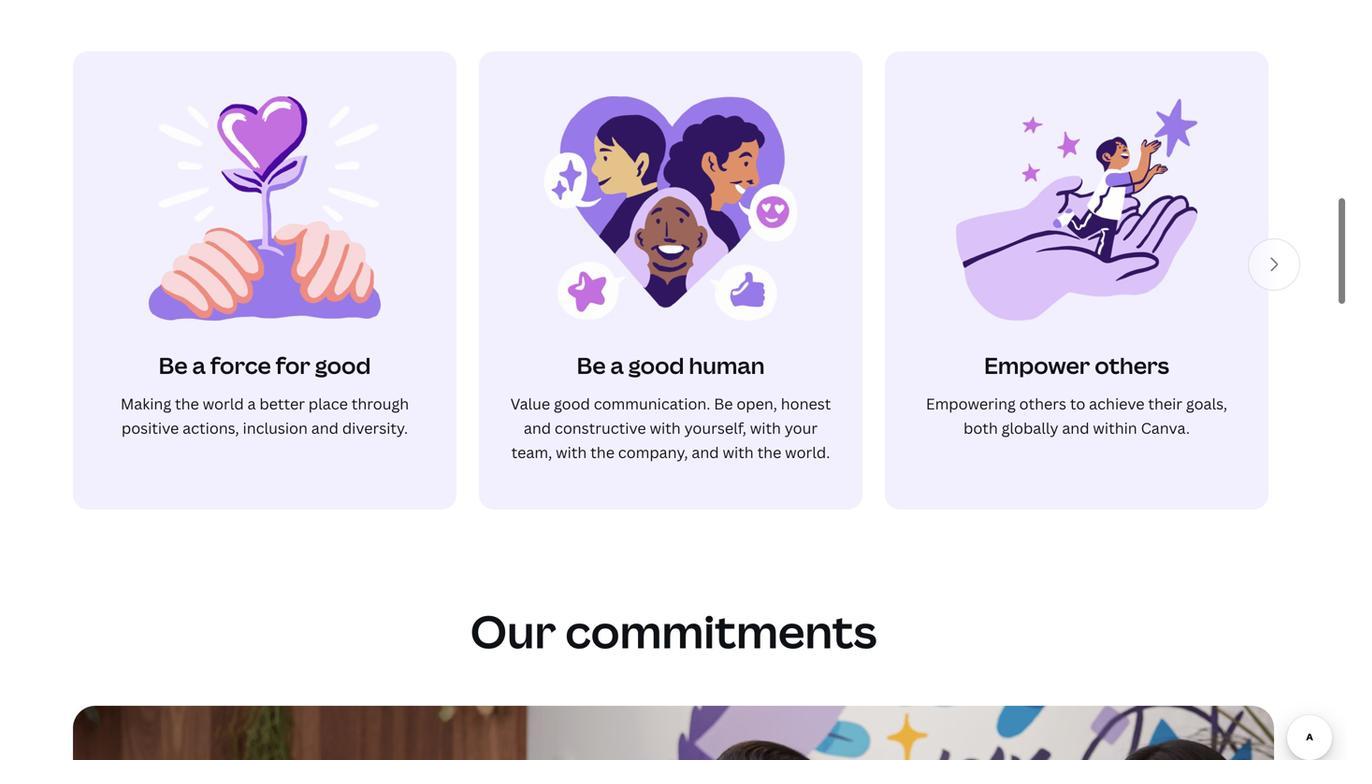 Task type: locate. For each thing, give the bounding box(es) containing it.
0 horizontal spatial a
[[192, 351, 206, 381]]

communication.
[[594, 394, 711, 414]]

be up constructive
[[577, 351, 606, 381]]

three people smiling graphic image
[[544, 96, 798, 321]]

a inside making the world a better place through positive actions, inclusion and diversity.
[[248, 394, 256, 414]]

value good communication. be open, honest and constructive with yourself, with your team, with the company, and with the world.
[[511, 394, 831, 463]]

and
[[311, 418, 339, 438], [524, 418, 551, 438], [1063, 418, 1090, 438], [692, 443, 719, 463]]

within
[[1094, 418, 1138, 438]]

and down to
[[1063, 418, 1090, 438]]

good up place
[[315, 351, 371, 381]]

empowering
[[926, 394, 1016, 414]]

actions,
[[183, 418, 239, 438]]

the down constructive
[[591, 443, 615, 463]]

honest
[[781, 394, 831, 414]]

making
[[121, 394, 171, 414]]

for
[[276, 351, 311, 381]]

0 vertical spatial others
[[1095, 351, 1170, 381]]

be for be a good human
[[577, 351, 606, 381]]

and up team,
[[524, 418, 551, 438]]

others
[[1095, 351, 1170, 381], [1020, 394, 1067, 414]]

1 vertical spatial others
[[1020, 394, 1067, 414]]

be a force for good
[[159, 351, 371, 381]]

with
[[650, 418, 681, 438], [750, 418, 781, 438], [556, 443, 587, 463], [723, 443, 754, 463]]

2 horizontal spatial good
[[629, 351, 685, 381]]

good inside value good communication. be open, honest and constructive with yourself, with your team, with the company, and with the world.
[[554, 394, 590, 414]]

a left 'force'
[[192, 351, 206, 381]]

the
[[175, 394, 199, 414], [591, 443, 615, 463], [758, 443, 782, 463]]

making the world a better place through positive actions, inclusion and diversity.
[[121, 394, 409, 438]]

a
[[192, 351, 206, 381], [611, 351, 624, 381], [248, 394, 256, 414]]

others for empowering
[[1020, 394, 1067, 414]]

be up yourself,
[[714, 394, 733, 414]]

commitments
[[566, 601, 877, 662]]

0 horizontal spatial others
[[1020, 394, 1067, 414]]

1 horizontal spatial good
[[554, 394, 590, 414]]

a for good
[[611, 351, 624, 381]]

achieve
[[1090, 394, 1145, 414]]

their
[[1149, 394, 1183, 414]]

good up communication.
[[629, 351, 685, 381]]

empower others
[[985, 351, 1170, 381]]

world
[[203, 394, 244, 414]]

be
[[159, 351, 188, 381], [577, 351, 606, 381], [714, 394, 733, 414]]

be for be a force for good
[[159, 351, 188, 381]]

your
[[785, 418, 818, 438]]

the up actions,
[[175, 394, 199, 414]]

1 horizontal spatial others
[[1095, 351, 1170, 381]]

0 horizontal spatial be
[[159, 351, 188, 381]]

others up achieve
[[1095, 351, 1170, 381]]

company,
[[618, 443, 688, 463]]

good up constructive
[[554, 394, 590, 414]]

a up communication.
[[611, 351, 624, 381]]

human
[[689, 351, 765, 381]]

a right world
[[248, 394, 256, 414]]

empower
[[985, 351, 1091, 381]]

be up making
[[159, 351, 188, 381]]

1 horizontal spatial a
[[248, 394, 256, 414]]

be inside value good communication. be open, honest and constructive with yourself, with your team, with the company, and with the world.
[[714, 394, 733, 414]]

others inside the empowering others to achieve their goals, both globally and within canva.
[[1020, 394, 1067, 414]]

with down constructive
[[556, 443, 587, 463]]

1 horizontal spatial be
[[577, 351, 606, 381]]

2 horizontal spatial be
[[714, 394, 733, 414]]

yourself,
[[685, 418, 747, 438]]

the left world.
[[758, 443, 782, 463]]

through
[[352, 394, 409, 414]]

others up globally
[[1020, 394, 1067, 414]]

and down place
[[311, 418, 339, 438]]

team,
[[512, 443, 552, 463]]

good
[[315, 351, 371, 381], [629, 351, 685, 381], [554, 394, 590, 414]]

0 horizontal spatial the
[[175, 394, 199, 414]]

2 horizontal spatial a
[[611, 351, 624, 381]]



Task type: describe. For each thing, give the bounding box(es) containing it.
with down yourself,
[[723, 443, 754, 463]]

world.
[[785, 443, 830, 463]]

a for force
[[192, 351, 206, 381]]

our commitments
[[470, 601, 877, 662]]

globally
[[1002, 418, 1059, 438]]

force
[[210, 351, 271, 381]]

open,
[[737, 394, 778, 414]]

goals,
[[1187, 394, 1228, 414]]

and inside the empowering others to achieve their goals, both globally and within canva.
[[1063, 418, 1090, 438]]

inclusion
[[243, 418, 308, 438]]

and down yourself,
[[692, 443, 719, 463]]

others for empower
[[1095, 351, 1170, 381]]

be a good human
[[577, 351, 765, 381]]

our
[[470, 601, 556, 662]]

constructive
[[555, 418, 646, 438]]

both
[[964, 418, 998, 438]]

with down open,
[[750, 418, 781, 438]]

canva.
[[1141, 418, 1190, 438]]

1 horizontal spatial the
[[591, 443, 615, 463]]

and inside making the world a better place through positive actions, inclusion and diversity.
[[311, 418, 339, 438]]

diversity.
[[342, 418, 408, 438]]

better
[[260, 394, 305, 414]]

with up company,
[[650, 418, 681, 438]]

0 horizontal spatial good
[[315, 351, 371, 381]]

the inside making the world a better place through positive actions, inclusion and diversity.
[[175, 394, 199, 414]]

to
[[1071, 394, 1086, 414]]

2 horizontal spatial the
[[758, 443, 782, 463]]

empowering others to achieve their goals, both globally and within canva.
[[926, 394, 1228, 438]]

place
[[309, 394, 348, 414]]

value
[[511, 394, 550, 414]]

positive
[[122, 418, 179, 438]]



Task type: vqa. For each thing, say whether or not it's contained in the screenshot.
Brainwriting
no



